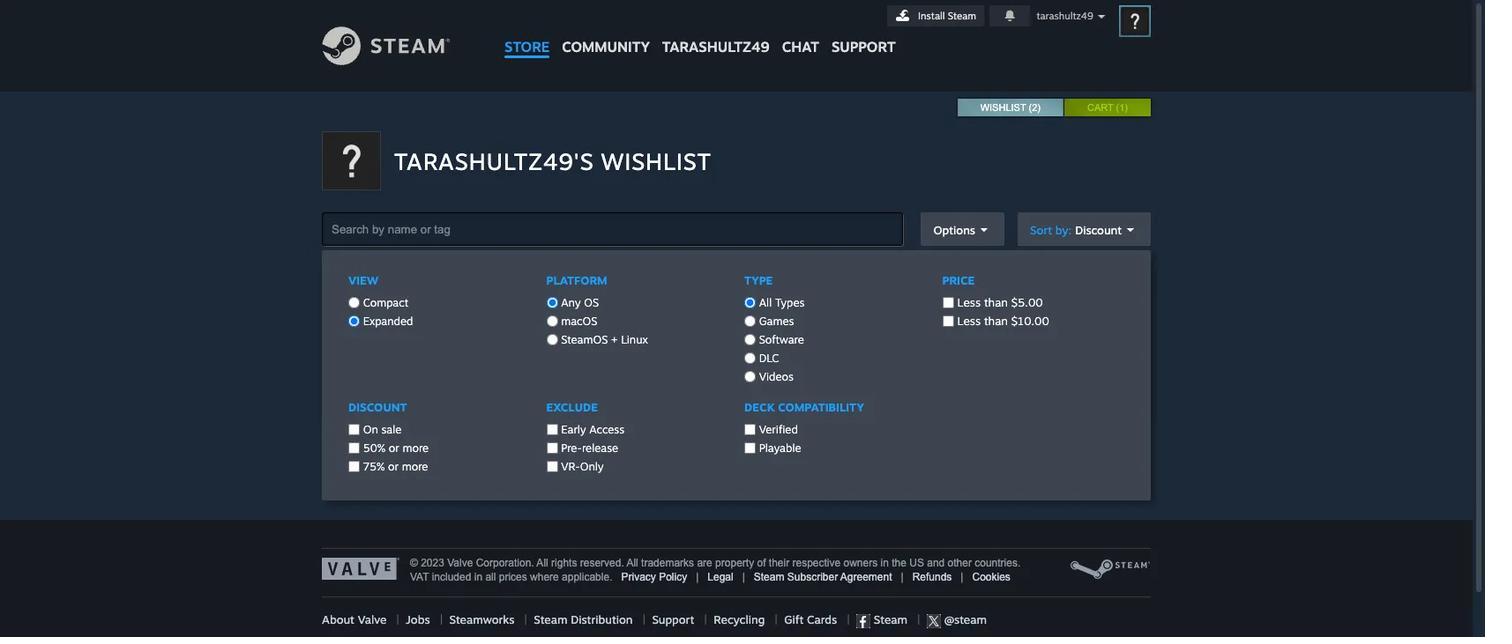 Task type: vqa. For each thing, say whether or not it's contained in the screenshot.


Task type: describe. For each thing, give the bounding box(es) containing it.
or for 75%
[[388, 460, 399, 474]]

about
[[322, 613, 355, 627]]

$10.00
[[1011, 314, 1049, 328]]

steam inside install steam link
[[948, 10, 976, 22]]

install steam link
[[887, 5, 984, 26]]

wishlist
[[980, 102, 1026, 113]]

| right the support
[[704, 613, 707, 627]]

only
[[580, 460, 604, 474]]

1 horizontal spatial in
[[881, 557, 889, 570]]

privacy
[[621, 572, 656, 584]]

macos
[[558, 315, 597, 328]]

tarashultz49 link
[[656, 0, 776, 64]]

the
[[892, 557, 907, 570]]

subscriber
[[787, 572, 838, 584]]

cards
[[807, 613, 837, 627]]

by:
[[1056, 223, 1072, 237]]

policy
[[659, 572, 687, 584]]

linux
[[621, 333, 648, 347]]

reserved.
[[580, 557, 624, 570]]

distribution
[[571, 613, 633, 627]]

refunds link
[[913, 572, 952, 584]]

applicable.
[[562, 572, 613, 584]]

jobs
[[406, 613, 430, 627]]

early access
[[558, 423, 625, 437]]

| down property
[[742, 572, 745, 584]]

vr-
[[561, 460, 580, 474]]

mostly positive release date:
[[610, 322, 815, 348]]

0 vertical spatial discount
[[1075, 223, 1122, 237]]

on sale
[[360, 423, 402, 437]]

sale
[[381, 423, 402, 437]]

multiplayer
[[824, 392, 873, 405]]

1 vertical spatial discount
[[348, 400, 407, 415]]

more for 75% or more
[[402, 460, 428, 474]]

| down the
[[901, 572, 904, 584]]

than for $5.00
[[984, 295, 1008, 310]]

sort
[[1030, 223, 1052, 237]]

recycling link
[[714, 613, 765, 627]]

all types
[[756, 296, 805, 310]]

dlc
[[756, 352, 779, 365]]

| right jobs link
[[440, 613, 443, 627]]

trademarks
[[641, 557, 694, 570]]

steam inside steam link
[[871, 613, 908, 627]]

steam down where
[[534, 613, 567, 627]]

community link
[[556, 0, 656, 64]]

-75%
[[931, 324, 987, 352]]

less than $10.00
[[957, 314, 1049, 328]]

add to cart
[[1051, 328, 1121, 345]]

gift cards link
[[784, 613, 837, 627]]

compact
[[360, 296, 409, 310]]

pre-
[[561, 442, 582, 455]]

os
[[584, 296, 599, 310]]

$39.99 $9.99
[[999, 324, 1030, 349]]

0 vertical spatial cart
[[1087, 102, 1114, 113]]

vr-only
[[558, 460, 604, 474]]

third-
[[716, 392, 743, 405]]

countries.
[[975, 557, 1021, 570]]

steam inside © 2023 valve corporation.  all rights reserved.  all trademarks are property of their respective owners in the us and other countries. vat included in all prices where applicable. privacy policy | legal | steam subscriber agreement | refunds | cookies
[[754, 572, 785, 584]]

+
[[611, 333, 618, 347]]

more for 50% or more
[[403, 442, 429, 455]]

) for 2
[[1037, 102, 1041, 113]]

©
[[410, 557, 418, 570]]

add to cart link
[[1037, 323, 1135, 351]]

third-person shooter
[[716, 392, 811, 405]]

included
[[432, 572, 471, 584]]

| left the support
[[643, 613, 646, 627]]

their
[[769, 557, 790, 570]]

| right the cards
[[847, 613, 850, 627]]

steamos + linux
[[558, 333, 648, 347]]

| left jobs
[[396, 613, 399, 627]]

steam link
[[857, 613, 908, 629]]

Search by name or tag text field
[[322, 213, 904, 246]]

early
[[561, 423, 586, 437]]

playable
[[756, 442, 801, 455]]

steam distribution link
[[534, 613, 633, 627]]

gift
[[784, 613, 804, 627]]

75% or more
[[360, 460, 428, 474]]

are
[[697, 557, 712, 570]]

all
[[485, 572, 496, 584]]

cart         ( 1 )
[[1087, 102, 1128, 113]]

cart inside add to cart link
[[1096, 328, 1121, 345]]

platform
[[546, 273, 607, 288]]

install steam
[[918, 10, 976, 22]]

steamos
[[561, 333, 608, 347]]

any
[[561, 296, 581, 310]]

agreement
[[840, 572, 892, 584]]

reviews:
[[655, 322, 699, 334]]

2019
[[765, 336, 788, 348]]

support link
[[826, 0, 902, 60]]

recycling
[[714, 613, 765, 627]]

store link
[[498, 0, 556, 64]]

1 vertical spatial valve
[[358, 613, 387, 627]]

2023
[[421, 557, 444, 570]]

pre-release
[[558, 442, 618, 455]]



Task type: locate. For each thing, give the bounding box(es) containing it.
store
[[505, 38, 550, 56]]

sort by: discount
[[1030, 223, 1122, 237]]

50% or more
[[360, 442, 429, 455]]

deck compatibility
[[744, 400, 864, 415]]

1 horizontal spatial valve software image
[[1070, 558, 1151, 581]]

1 horizontal spatial tarashultz49
[[1037, 10, 1094, 22]]

( for 1
[[1116, 102, 1119, 113]]

| down "other"
[[961, 572, 964, 584]]

tarashultz49
[[1037, 10, 1094, 22], [662, 38, 770, 56]]

wishlist                 ( 2 )
[[980, 102, 1041, 113]]

access
[[589, 423, 625, 437]]

(
[[1029, 102, 1032, 113], [1116, 102, 1119, 113]]

support
[[652, 613, 694, 627]]

2 less from the top
[[957, 314, 981, 328]]

valve software image
[[322, 558, 400, 580], [1070, 558, 1151, 581]]

discount right by:
[[1075, 223, 1122, 237]]

tarashultz49's
[[394, 147, 594, 176]]

1 ( from the left
[[1029, 102, 1032, 113]]

steam
[[948, 10, 976, 22], [754, 572, 785, 584], [534, 613, 567, 627], [871, 613, 908, 627]]

0 vertical spatial more
[[403, 442, 429, 455]]

0 horizontal spatial valve software image
[[322, 558, 400, 580]]

0 horizontal spatial in
[[474, 572, 483, 584]]

| down refunds link
[[908, 613, 927, 627]]

0 horizontal spatial 75%
[[363, 460, 385, 474]]

1 vertical spatial more
[[402, 460, 428, 474]]

1 vertical spatial in
[[474, 572, 483, 584]]

steam down agreement
[[871, 613, 908, 627]]

in left all
[[474, 572, 483, 584]]

privacy policy link
[[621, 572, 687, 584]]

0 horizontal spatial valve
[[358, 613, 387, 627]]

or up "75% or more"
[[389, 442, 399, 455]]

respective
[[792, 557, 841, 570]]

in
[[881, 557, 889, 570], [474, 572, 483, 584]]

or for 50%
[[389, 442, 399, 455]]

us
[[910, 557, 924, 570]]

1 less from the top
[[957, 295, 981, 310]]

cart right 'to'
[[1096, 328, 1121, 345]]

valve right about on the left bottom of page
[[358, 613, 387, 627]]

release
[[582, 442, 618, 455]]

1 valve software image from the left
[[322, 558, 400, 580]]

less for less than $10.00
[[957, 314, 981, 328]]

release
[[610, 336, 650, 348]]

legal link
[[708, 572, 734, 584]]

steam right "install"
[[948, 10, 976, 22]]

1 horizontal spatial )
[[1125, 102, 1128, 113]]

wishlist
[[601, 147, 711, 176]]

verified
[[756, 423, 798, 437]]

rights
[[551, 557, 577, 570]]

1 vertical spatial than
[[984, 314, 1008, 328]]

install
[[918, 10, 945, 22]]

( right 2
[[1116, 102, 1119, 113]]

50%
[[363, 442, 385, 455]]

overall reviews:
[[610, 322, 699, 334]]

| right steamworks link
[[524, 613, 527, 627]]

1
[[1119, 102, 1125, 113]]

None radio
[[546, 297, 558, 309], [348, 316, 360, 327], [546, 316, 558, 327], [744, 334, 756, 346], [744, 353, 756, 364], [546, 297, 558, 309], [348, 316, 360, 327], [546, 316, 558, 327], [744, 334, 756, 346], [744, 353, 756, 364]]

discount
[[1075, 223, 1122, 237], [348, 400, 407, 415]]

steam down the of
[[754, 572, 785, 584]]

75%
[[941, 324, 987, 352], [363, 460, 385, 474]]

© 2023 valve corporation.  all rights reserved.  all trademarks are property of their respective owners in the us and other countries. vat included in all prices where applicable. privacy policy | legal | steam subscriber agreement | refunds | cookies
[[410, 557, 1021, 584]]

$5.00
[[1011, 295, 1043, 310]]

shooter
[[776, 392, 811, 405]]

more up "75% or more"
[[403, 442, 429, 455]]

1 vertical spatial 75%
[[363, 460, 385, 474]]

1 horizontal spatial all
[[627, 557, 638, 570]]

2 ) from the left
[[1125, 102, 1128, 113]]

than up less than $10.00
[[984, 295, 1008, 310]]

0 vertical spatial in
[[881, 557, 889, 570]]

1 ) from the left
[[1037, 102, 1041, 113]]

all up games
[[759, 296, 772, 310]]

None radio
[[348, 297, 360, 309], [744, 297, 756, 309], [744, 316, 756, 327], [546, 334, 558, 346], [744, 371, 756, 383], [348, 297, 360, 309], [744, 297, 756, 309], [744, 316, 756, 327], [546, 334, 558, 346], [744, 371, 756, 383]]

corporation.
[[476, 557, 534, 570]]

0 vertical spatial or
[[389, 442, 399, 455]]

exclude
[[546, 400, 598, 415]]

@steam link
[[927, 613, 987, 629]]

75% down 50% at the bottom of page
[[363, 460, 385, 474]]

overall
[[610, 322, 652, 334]]

1 horizontal spatial discount
[[1075, 223, 1122, 237]]

2 than from the top
[[984, 314, 1008, 328]]

more down 50% or more
[[402, 460, 428, 474]]

steam subscriber agreement link
[[754, 572, 892, 584]]

2 valve software image from the left
[[1070, 558, 1151, 581]]

1 horizontal spatial valve
[[447, 557, 473, 570]]

in left the
[[881, 557, 889, 570]]

positive
[[774, 322, 815, 334]]

0 horizontal spatial tarashultz49
[[662, 38, 770, 56]]

$9.99
[[1000, 335, 1030, 349]]

0 vertical spatial tarashultz49
[[1037, 10, 1094, 22]]

2 ( from the left
[[1116, 102, 1119, 113]]

1 than from the top
[[984, 295, 1008, 310]]

0 vertical spatial valve
[[447, 557, 473, 570]]

| down are at the bottom of the page
[[696, 572, 699, 584]]

community
[[562, 38, 650, 56]]

legal
[[708, 572, 734, 584]]

1 horizontal spatial (
[[1116, 102, 1119, 113]]

0 vertical spatial less
[[957, 295, 981, 310]]

cart
[[1087, 102, 1114, 113], [1096, 328, 1121, 345]]

about valve link
[[322, 613, 387, 627]]

( for 2
[[1029, 102, 1032, 113]]

all up privacy
[[627, 557, 638, 570]]

support link
[[652, 613, 694, 627]]

@steam
[[941, 613, 987, 627]]

less for less than $5.00
[[957, 295, 981, 310]]

0 horizontal spatial )
[[1037, 102, 1041, 113]]

and
[[927, 557, 945, 570]]

steamworks
[[449, 613, 515, 627]]

refunds
[[913, 572, 952, 584]]

date:
[[653, 336, 679, 348]]

1 vertical spatial cart
[[1096, 328, 1121, 345]]

view
[[348, 273, 378, 288]]

1 horizontal spatial 75%
[[941, 324, 987, 352]]

steamworks link
[[449, 613, 515, 627]]

2 horizontal spatial all
[[759, 296, 772, 310]]

1 vertical spatial tarashultz49
[[662, 38, 770, 56]]

than down less than $5.00
[[984, 314, 1008, 328]]

chat link
[[776, 0, 826, 60]]

) for 1
[[1125, 102, 1128, 113]]

valve
[[447, 557, 473, 570], [358, 613, 387, 627]]

75% left $39.99 $9.99 on the right bottom of page
[[941, 324, 987, 352]]

0 horizontal spatial (
[[1029, 102, 1032, 113]]

tarashultz49's wishlist
[[394, 147, 711, 176]]

support
[[832, 38, 896, 56]]

( right wishlist
[[1029, 102, 1032, 113]]

than for $10.00
[[984, 314, 1008, 328]]

discount up on sale
[[348, 400, 407, 415]]

owners
[[844, 557, 878, 570]]

to
[[1080, 328, 1092, 345]]

less down "price"
[[957, 295, 981, 310]]

or down 50% or more
[[388, 460, 399, 474]]

options
[[934, 223, 976, 237]]

cookies link
[[972, 572, 1011, 584]]

of
[[757, 557, 766, 570]]

about valve | jobs | steamworks | steam distribution | support | recycling | gift cards |
[[322, 613, 857, 627]]

| left gift
[[775, 613, 778, 627]]

where
[[530, 572, 559, 584]]

valve inside © 2023 valve corporation.  all rights reserved.  all trademarks are property of their respective owners in the us and other countries. vat included in all prices where applicable. privacy policy | legal | steam subscriber agreement | refunds | cookies
[[447, 557, 473, 570]]

None checkbox
[[942, 297, 954, 309], [348, 424, 360, 436], [546, 424, 558, 436], [744, 424, 756, 436], [546, 443, 558, 454], [942, 297, 954, 309], [348, 424, 360, 436], [546, 424, 558, 436], [744, 424, 756, 436], [546, 443, 558, 454]]

0 vertical spatial 75%
[[941, 324, 987, 352]]

any os
[[558, 296, 599, 310]]

mostly
[[734, 322, 771, 334]]

None checkbox
[[942, 316, 954, 327], [348, 443, 360, 454], [744, 443, 756, 454], [348, 461, 360, 473], [546, 461, 558, 473], [942, 316, 954, 327], [348, 443, 360, 454], [744, 443, 756, 454], [348, 461, 360, 473], [546, 461, 558, 473]]

9,
[[753, 336, 762, 348]]

0 horizontal spatial all
[[537, 557, 548, 570]]

all up where
[[537, 557, 548, 570]]

1 vertical spatial less
[[957, 314, 981, 328]]

chat
[[782, 38, 819, 56]]

person
[[743, 392, 773, 405]]

0 vertical spatial than
[[984, 295, 1008, 310]]

prices
[[499, 572, 527, 584]]

less down less than $5.00
[[957, 314, 981, 328]]

types
[[775, 296, 805, 310]]

on
[[363, 423, 378, 437]]

deck
[[744, 400, 775, 415]]

all
[[759, 296, 772, 310], [537, 557, 548, 570], [627, 557, 638, 570]]

more
[[403, 442, 429, 455], [402, 460, 428, 474]]

0 horizontal spatial discount
[[348, 400, 407, 415]]

1 vertical spatial or
[[388, 460, 399, 474]]

valve up included
[[447, 557, 473, 570]]

cart left 1
[[1087, 102, 1114, 113]]

sep
[[734, 336, 750, 348]]



